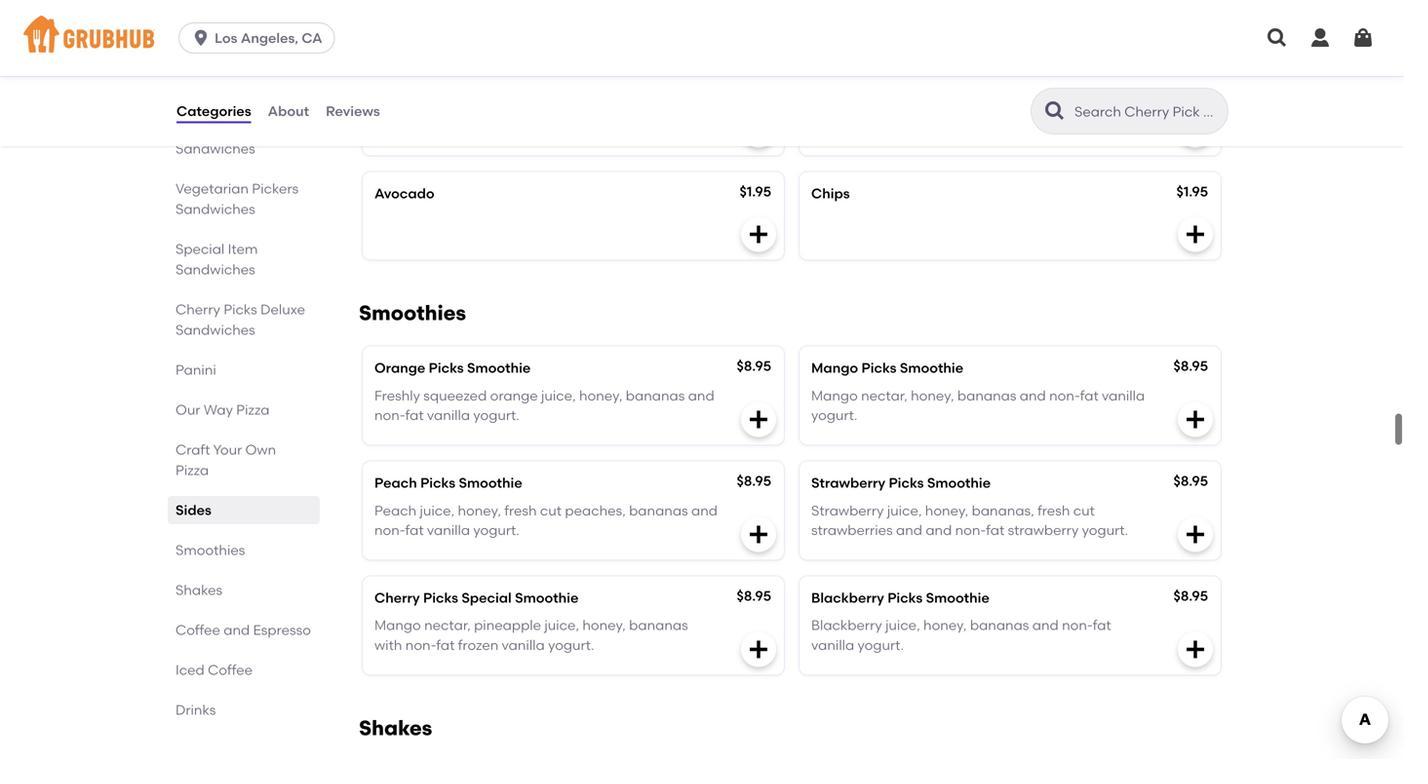 Task type: vqa. For each thing, say whether or not it's contained in the screenshot.
ca
yes



Task type: describe. For each thing, give the bounding box(es) containing it.
craft
[[176, 442, 210, 458]]

$8.95 for strawberry juice, honey, bananas, fresh cut strawberries and and non-fat strawberry yogurt.
[[1174, 473, 1209, 490]]

picks for mango nectar, honey, bananas and non-fat vanilla yogurt.
[[862, 360, 897, 377]]

mango nectar, honey, bananas and non-fat vanilla yogurt.
[[812, 388, 1145, 424]]

search icon image
[[1044, 99, 1067, 123]]

mango picks smoothie
[[812, 360, 964, 377]]

our way pizza
[[176, 402, 270, 418]]

pizza inside craft your own pizza
[[176, 462, 209, 479]]

$8.95 for peach juice, honey, fresh cut peaches, bananas and non-fat vanilla yogurt.
[[737, 473, 772, 490]]

picks inside cherry picks deluxe sandwiches
[[224, 301, 257, 318]]

1 vertical spatial coffee
[[208, 662, 253, 679]]

$8.95 for mango nectar, honey, bananas and non-fat vanilla yogurt.
[[1174, 358, 1209, 375]]

fat inside "blackberry juice, honey, bananas and non-fat vanilla yogurt."
[[1093, 618, 1112, 634]]

scoop of cherry pick chicken salad
[[812, 70, 1052, 87]]

strawberries
[[812, 522, 893, 539]]

avocado pickers sandwiches
[[176, 120, 285, 157]]

reviews
[[326, 103, 380, 119]]

cherry picks special smoothie
[[375, 590, 579, 607]]

svg image for strawberry juice, honey, bananas, fresh cut strawberries and and non-fat strawberry yogurt.
[[1184, 523, 1208, 547]]

of for egg
[[420, 70, 434, 87]]

drinks
[[176, 702, 216, 719]]

coffee and espresso
[[176, 622, 311, 639]]

fat inside peach juice, honey, fresh cut peaches, bananas and non-fat vanilla yogurt.
[[405, 522, 424, 539]]

bananas inside peach juice, honey, fresh cut peaches, bananas and non-fat vanilla yogurt.
[[629, 503, 688, 519]]

1 horizontal spatial shakes
[[359, 716, 432, 741]]

2 salad from the left
[[1013, 70, 1052, 87]]

$1.95 for chips
[[1177, 183, 1209, 200]]

vanilla inside peach juice, honey, fresh cut peaches, bananas and non-fat vanilla yogurt.
[[427, 522, 470, 539]]

about button
[[267, 76, 310, 146]]

shredded
[[917, 98, 980, 115]]

and inside the mango nectar, honey, bananas and non-fat vanilla yogurt.
[[1020, 388, 1046, 404]]

peach for peach picks smoothie
[[375, 475, 417, 492]]

peach picks smoothie
[[375, 475, 523, 492]]

smoothie for strawberry picks smoothie
[[927, 475, 991, 492]]

juice, inside 'mango nectar, pineapple juice, honey, bananas with non-fat frozen vanilla yogurt.'
[[545, 618, 579, 634]]

$8.95 for blackberry juice, honey, bananas and non-fat vanilla yogurt.
[[1174, 588, 1209, 605]]

blackberry for blackberry picks smoothie
[[812, 590, 885, 607]]

reviews button
[[325, 76, 381, 146]]

fresh inside the strawberry juice, honey, bananas, fresh cut strawberries and and non-fat strawberry yogurt.
[[1038, 503, 1070, 519]]

vanilla inside the mango nectar, honey, bananas and non-fat vanilla yogurt.
[[1102, 388, 1145, 404]]

$8.95 for mango nectar, pineapple juice, honey, bananas with non-fat frozen vanilla yogurt.
[[737, 588, 772, 605]]

sandwiches for avocado
[[176, 140, 255, 157]]

fat inside the mango nectar, honey, bananas and non-fat vanilla yogurt.
[[1080, 388, 1099, 404]]

svg image for freshly squeezed orange juice, honey, bananas and non-fat vanilla yogurt.
[[747, 408, 771, 432]]

scoop for scoop of egg salad
[[375, 70, 417, 87]]

2 horizontal spatial with
[[886, 98, 914, 115]]

orange
[[375, 360, 426, 377]]

svg image for peach juice, honey, fresh cut peaches, bananas and non-fat vanilla yogurt.
[[747, 523, 771, 547]]

and inside peach juice, honey, fresh cut peaches, bananas and non-fat vanilla yogurt.
[[692, 503, 718, 519]]

smoothie for orange picks smoothie
[[467, 360, 531, 377]]

picks for freshly squeezed orange juice, honey, bananas and non-fat vanilla yogurt.
[[429, 360, 464, 377]]

non- inside 'mango nectar, pineapple juice, honey, bananas with non-fat frozen vanilla yogurt.'
[[406, 637, 436, 654]]

our
[[176, 402, 200, 418]]

way
[[204, 402, 233, 418]]

picks for peach juice, honey, fresh cut peaches, bananas and non-fat vanilla yogurt.
[[420, 475, 456, 492]]

been
[[543, 98, 577, 115]]

honey, for peach juice, honey, fresh cut peaches, bananas and non-fat vanilla yogurt.
[[458, 503, 501, 519]]

chicken
[[955, 70, 1010, 87]]

special inside special item sandwiches
[[176, 241, 225, 258]]

1 horizontal spatial special
[[462, 590, 512, 607]]

pick
[[923, 70, 952, 87]]

scoop for scoop of cherry pick chicken salad
[[812, 70, 854, 87]]

peach juice, honey, fresh cut peaches, bananas and non-fat vanilla yogurt.
[[375, 503, 718, 539]]

nectar, for yogurt.
[[861, 388, 908, 404]]

bananas inside the mango nectar, honey, bananas and non-fat vanilla yogurt.
[[958, 388, 1017, 404]]

$1.95 for avocado
[[740, 183, 772, 200]]

Search Cherry Pick Cafe search field
[[1073, 102, 1222, 121]]

peaches,
[[565, 503, 626, 519]]

picks for mango nectar, pineapple juice, honey, bananas with non-fat frozen vanilla yogurt.
[[423, 590, 458, 607]]

cold
[[812, 98, 843, 115]]

ca
[[302, 30, 322, 46]]

angeles,
[[241, 30, 298, 46]]

mango for mango picks smoothie
[[812, 360, 858, 377]]

non- inside the strawberry juice, honey, bananas, fresh cut strawberries and and non-fat strawberry yogurt.
[[956, 522, 986, 539]]

main navigation navigation
[[0, 0, 1405, 76]]

seasoning
[[375, 118, 442, 134]]

squeezed
[[424, 388, 487, 404]]

cherry for cherry picks deluxe sandwiches
[[176, 301, 220, 318]]

fat inside freshly squeezed orange juice, honey, bananas and non-fat vanilla yogurt.
[[405, 407, 424, 424]]

avocado for avocado
[[375, 185, 435, 202]]

freshly
[[375, 388, 420, 404]]

chopped eggs that have been mixed with seasoning and mayo.
[[375, 98, 651, 134]]

non- inside "blackberry juice, honey, bananas and non-fat vanilla yogurt."
[[1062, 618, 1093, 634]]

bananas,
[[972, 503, 1035, 519]]

1 horizontal spatial smoothies
[[359, 301, 466, 326]]

chopped
[[375, 98, 437, 115]]

yogurt. inside the mango nectar, honey, bananas and non-fat vanilla yogurt.
[[812, 407, 858, 424]]

item
[[228, 241, 258, 258]]

scoop of egg salad
[[375, 70, 505, 87]]

vegetarian pickers sandwiches
[[176, 180, 299, 218]]

juice, for blackberry picks smoothie
[[886, 618, 920, 634]]

smoothie for peach picks smoothie
[[459, 475, 523, 492]]

los
[[215, 30, 238, 46]]

mixed
[[580, 98, 620, 115]]

sides
[[176, 502, 211, 519]]

vegetarian
[[176, 180, 249, 197]]

cherry for cherry picks special smoothie
[[375, 590, 420, 607]]

vanilla inside 'mango nectar, pineapple juice, honey, bananas with non-fat frozen vanilla yogurt.'
[[502, 637, 545, 654]]

cold salad with shredded chicken.
[[812, 98, 1039, 115]]

honey, for mango nectar, honey, bananas and non-fat vanilla yogurt.
[[911, 388, 954, 404]]

categories
[[177, 103, 251, 119]]

panini
[[176, 362, 216, 378]]

vanilla inside freshly squeezed orange juice, honey, bananas and non-fat vanilla yogurt.
[[427, 407, 470, 424]]

svg image for mango nectar, honey, bananas and non-fat vanilla yogurt.
[[1184, 408, 1208, 432]]

los angeles, ca
[[215, 30, 322, 46]]

juice, for strawberry picks smoothie
[[887, 503, 922, 519]]

egg
[[437, 70, 463, 87]]

0 vertical spatial shakes
[[176, 582, 223, 599]]

chips
[[812, 185, 850, 202]]



Task type: locate. For each thing, give the bounding box(es) containing it.
pickers for avocado pickers sandwiches
[[238, 120, 285, 137]]

yogurt. down mango picks smoothie
[[812, 407, 858, 424]]

1 strawberry from the top
[[812, 475, 886, 492]]

2 vertical spatial mango
[[375, 618, 421, 634]]

sandwiches for special
[[176, 261, 255, 278]]

2 fresh from the left
[[1038, 503, 1070, 519]]

1 vertical spatial shakes
[[359, 716, 432, 741]]

that
[[476, 98, 504, 115]]

smoothie up orange
[[467, 360, 531, 377]]

orange
[[490, 388, 538, 404]]

pineapple
[[474, 618, 541, 634]]

special
[[176, 241, 225, 258], [462, 590, 512, 607]]

avocado for avocado pickers sandwiches
[[176, 120, 235, 137]]

fat inside 'mango nectar, pineapple juice, honey, bananas with non-fat frozen vanilla yogurt.'
[[436, 637, 455, 654]]

sandwiches inside cherry picks deluxe sandwiches
[[176, 322, 255, 338]]

about
[[268, 103, 309, 119]]

salad up that
[[466, 70, 505, 87]]

sandwiches inside vegetarian pickers sandwiches
[[176, 201, 255, 218]]

sandwiches down item
[[176, 261, 255, 278]]

and inside freshly squeezed orange juice, honey, bananas and non-fat vanilla yogurt.
[[688, 388, 715, 404]]

mango inside 'mango nectar, pineapple juice, honey, bananas with non-fat frozen vanilla yogurt.'
[[375, 618, 421, 634]]

juice, inside freshly squeezed orange juice, honey, bananas and non-fat vanilla yogurt.
[[541, 388, 576, 404]]

honey, down peach picks smoothie
[[458, 503, 501, 519]]

honey, for blackberry juice, honey, bananas and non-fat vanilla yogurt.
[[924, 618, 967, 634]]

1 vertical spatial avocado
[[375, 185, 435, 202]]

strawberry juice, honey, bananas, fresh cut strawberries and and non-fat strawberry yogurt.
[[812, 503, 1129, 539]]

1 $1.95 from the left
[[740, 183, 772, 200]]

2 strawberry from the top
[[812, 503, 884, 519]]

1 vertical spatial pickers
[[252, 180, 299, 197]]

yogurt. inside freshly squeezed orange juice, honey, bananas and non-fat vanilla yogurt.
[[473, 407, 520, 424]]

svg image for mango nectar, pineapple juice, honey, bananas with non-fat frozen vanilla yogurt.
[[747, 638, 771, 662]]

honey, for strawberry juice, honey, bananas, fresh cut strawberries and and non-fat strawberry yogurt.
[[925, 503, 969, 519]]

juice, down the blackberry picks smoothie
[[886, 618, 920, 634]]

peach for peach juice, honey, fresh cut peaches, bananas and non-fat vanilla yogurt.
[[375, 503, 417, 519]]

0 vertical spatial smoothies
[[359, 301, 466, 326]]

2 vertical spatial cherry
[[375, 590, 420, 607]]

yogurt. down orange
[[473, 407, 520, 424]]

mango nectar, pineapple juice, honey, bananas with non-fat frozen vanilla yogurt.
[[375, 618, 688, 654]]

blackberry down strawberries
[[812, 590, 885, 607]]

1 vertical spatial peach
[[375, 503, 417, 519]]

own
[[245, 442, 276, 458]]

peach down freshly
[[375, 475, 417, 492]]

1 horizontal spatial cherry
[[375, 590, 420, 607]]

nectar, down mango picks smoothie
[[861, 388, 908, 404]]

honey, inside 'mango nectar, pineapple juice, honey, bananas with non-fat frozen vanilla yogurt.'
[[583, 618, 626, 634]]

honey, inside the mango nectar, honey, bananas and non-fat vanilla yogurt.
[[911, 388, 954, 404]]

pickers right vegetarian in the left of the page
[[252, 180, 299, 197]]

cherry picks deluxe sandwiches
[[176, 301, 305, 338]]

avocado down categories
[[176, 120, 235, 137]]

of up salad
[[857, 70, 871, 87]]

non- inside the mango nectar, honey, bananas and non-fat vanilla yogurt.
[[1050, 388, 1080, 404]]

scoop up cold
[[812, 70, 854, 87]]

bananas inside "blackberry juice, honey, bananas and non-fat vanilla yogurt."
[[970, 618, 1029, 634]]

honey, down mango picks smoothie
[[911, 388, 954, 404]]

juice, inside peach juice, honey, fresh cut peaches, bananas and non-fat vanilla yogurt.
[[420, 503, 455, 519]]

honey, inside freshly squeezed orange juice, honey, bananas and non-fat vanilla yogurt.
[[579, 388, 623, 404]]

smoothie
[[467, 360, 531, 377], [900, 360, 964, 377], [459, 475, 523, 492], [927, 475, 991, 492], [515, 590, 579, 607], [926, 590, 990, 607]]

cut left peaches, at the left
[[540, 503, 562, 519]]

juice, inside the strawberry juice, honey, bananas, fresh cut strawberries and and non-fat strawberry yogurt.
[[887, 503, 922, 519]]

0 vertical spatial avocado
[[176, 120, 235, 137]]

1 peach from the top
[[375, 475, 417, 492]]

and inside "blackberry juice, honey, bananas and non-fat vanilla yogurt."
[[1033, 618, 1059, 634]]

0 horizontal spatial shakes
[[176, 582, 223, 599]]

1 horizontal spatial $1.95
[[1177, 183, 1209, 200]]

mango for mango nectar, honey, bananas and non-fat vanilla yogurt.
[[812, 388, 858, 404]]

cherry
[[874, 70, 920, 87], [176, 301, 220, 318], [375, 590, 420, 607]]

yogurt. inside the strawberry juice, honey, bananas, fresh cut strawberries and and non-fat strawberry yogurt.
[[1082, 522, 1129, 539]]

0 horizontal spatial cut
[[540, 503, 562, 519]]

svg image
[[1266, 26, 1289, 50], [1309, 26, 1332, 50], [1352, 26, 1375, 50], [1184, 223, 1208, 246], [1184, 638, 1208, 662]]

honey, right pineapple
[[583, 618, 626, 634]]

honey, inside the strawberry juice, honey, bananas, fresh cut strawberries and and non-fat strawberry yogurt.
[[925, 503, 969, 519]]

1 horizontal spatial nectar,
[[861, 388, 908, 404]]

with right "mixed"
[[624, 98, 651, 115]]

2 blackberry from the top
[[812, 618, 882, 634]]

0 horizontal spatial with
[[375, 637, 402, 654]]

smoothies
[[359, 301, 466, 326], [176, 542, 245, 559]]

juice, down strawberry picks smoothie
[[887, 503, 922, 519]]

fresh up strawberry
[[1038, 503, 1070, 519]]

smoothie up "blackberry juice, honey, bananas and non-fat vanilla yogurt."
[[926, 590, 990, 607]]

salad up chicken.
[[1013, 70, 1052, 87]]

cut
[[540, 503, 562, 519], [1074, 503, 1095, 519]]

iced coffee
[[176, 662, 253, 679]]

juice, down peach picks smoothie
[[420, 503, 455, 519]]

vanilla inside "blackberry juice, honey, bananas and non-fat vanilla yogurt."
[[812, 637, 855, 654]]

with for $3.50
[[624, 98, 651, 115]]

bananas inside freshly squeezed orange juice, honey, bananas and non-fat vanilla yogurt.
[[626, 388, 685, 404]]

smoothie up the strawberry juice, honey, bananas, fresh cut strawberries and and non-fat strawberry yogurt.
[[927, 475, 991, 492]]

peach inside peach juice, honey, fresh cut peaches, bananas and non-fat vanilla yogurt.
[[375, 503, 417, 519]]

craft your own pizza
[[176, 442, 276, 479]]

picks
[[224, 301, 257, 318], [429, 360, 464, 377], [862, 360, 897, 377], [420, 475, 456, 492], [889, 475, 924, 492], [423, 590, 458, 607], [888, 590, 923, 607]]

1 vertical spatial smoothies
[[176, 542, 245, 559]]

strawberry picks smoothie
[[812, 475, 991, 492]]

1 vertical spatial strawberry
[[812, 503, 884, 519]]

non- inside peach juice, honey, fresh cut peaches, bananas and non-fat vanilla yogurt.
[[375, 522, 405, 539]]

0 vertical spatial pizza
[[236, 402, 270, 418]]

scoop up chopped
[[375, 70, 417, 87]]

1 vertical spatial cherry
[[176, 301, 220, 318]]

with for $8.95
[[375, 637, 402, 654]]

non- inside freshly squeezed orange juice, honey, bananas and non-fat vanilla yogurt.
[[375, 407, 405, 424]]

juice,
[[541, 388, 576, 404], [420, 503, 455, 519], [887, 503, 922, 519], [545, 618, 579, 634], [886, 618, 920, 634]]

4 sandwiches from the top
[[176, 322, 255, 338]]

1 of from the left
[[420, 70, 434, 87]]

blackberry juice, honey, bananas and non-fat vanilla yogurt.
[[812, 618, 1112, 654]]

$1.95 left chips
[[740, 183, 772, 200]]

smoothie up 'mango nectar, pineapple juice, honey, bananas with non-fat frozen vanilla yogurt.'
[[515, 590, 579, 607]]

1 vertical spatial pizza
[[176, 462, 209, 479]]

smoothie for mango picks smoothie
[[900, 360, 964, 377]]

1 salad from the left
[[466, 70, 505, 87]]

avocado
[[176, 120, 235, 137], [375, 185, 435, 202]]

1 horizontal spatial scoop
[[812, 70, 854, 87]]

mayo.
[[475, 118, 516, 134]]

with inside 'mango nectar, pineapple juice, honey, bananas with non-fat frozen vanilla yogurt.'
[[375, 637, 402, 654]]

2 scoop from the left
[[812, 70, 854, 87]]

cherry inside cherry picks deluxe sandwiches
[[176, 301, 220, 318]]

2 of from the left
[[857, 70, 871, 87]]

sandwiches inside special item sandwiches
[[176, 261, 255, 278]]

$8.95
[[737, 358, 772, 375], [1174, 358, 1209, 375], [737, 473, 772, 490], [1174, 473, 1209, 490], [737, 588, 772, 605], [1174, 588, 1209, 605]]

2 sandwiches from the top
[[176, 201, 255, 218]]

1 horizontal spatial avocado
[[375, 185, 435, 202]]

yogurt. down peach picks smoothie
[[473, 522, 520, 539]]

juice, right orange
[[541, 388, 576, 404]]

of left "egg"
[[420, 70, 434, 87]]

scoop
[[375, 70, 417, 87], [812, 70, 854, 87]]

0 vertical spatial mango
[[812, 360, 858, 377]]

1 horizontal spatial fresh
[[1038, 503, 1070, 519]]

peach
[[375, 475, 417, 492], [375, 503, 417, 519]]

yogurt.
[[473, 407, 520, 424], [812, 407, 858, 424], [473, 522, 520, 539], [1082, 522, 1129, 539], [548, 637, 594, 654], [858, 637, 904, 654]]

sandwiches up panini
[[176, 322, 255, 338]]

have
[[507, 98, 540, 115]]

1 vertical spatial mango
[[812, 388, 858, 404]]

svg image
[[191, 28, 211, 48], [1184, 119, 1208, 142], [747, 223, 771, 246], [747, 408, 771, 432], [1184, 408, 1208, 432], [747, 523, 771, 547], [1184, 523, 1208, 547], [747, 638, 771, 662]]

strawberry for strawberry juice, honey, bananas, fresh cut strawberries and and non-fat strawberry yogurt.
[[812, 503, 884, 519]]

of
[[420, 70, 434, 87], [857, 70, 871, 87]]

0 vertical spatial peach
[[375, 475, 417, 492]]

yogurt. inside "blackberry juice, honey, bananas and non-fat vanilla yogurt."
[[858, 637, 904, 654]]

pizza
[[236, 402, 270, 418], [176, 462, 209, 479]]

1 sandwiches from the top
[[176, 140, 255, 157]]

juice, right pineapple
[[545, 618, 579, 634]]

pickers
[[238, 120, 285, 137], [252, 180, 299, 197]]

iced
[[176, 662, 205, 679]]

0 horizontal spatial special
[[176, 241, 225, 258]]

0 vertical spatial coffee
[[176, 622, 220, 639]]

vanilla
[[1102, 388, 1145, 404], [427, 407, 470, 424], [427, 522, 470, 539], [502, 637, 545, 654], [812, 637, 855, 654]]

nectar, up frozen
[[424, 618, 471, 634]]

0 vertical spatial blackberry
[[812, 590, 885, 607]]

smoothie up the mango nectar, honey, bananas and non-fat vanilla yogurt.
[[900, 360, 964, 377]]

with right salad
[[886, 98, 914, 115]]

juice, inside "blackberry juice, honey, bananas and non-fat vanilla yogurt."
[[886, 618, 920, 634]]

1 blackberry from the top
[[812, 590, 885, 607]]

0 vertical spatial nectar,
[[861, 388, 908, 404]]

blackberry down the blackberry picks smoothie
[[812, 618, 882, 634]]

fresh inside peach juice, honey, fresh cut peaches, bananas and non-fat vanilla yogurt.
[[505, 503, 537, 519]]

fresh left peaches, at the left
[[505, 503, 537, 519]]

freshly squeezed orange juice, honey, bananas and non-fat vanilla yogurt.
[[375, 388, 715, 424]]

coffee
[[176, 622, 220, 639], [208, 662, 253, 679]]

2 $1.95 from the left
[[1177, 183, 1209, 200]]

1 cut from the left
[[540, 503, 562, 519]]

salad
[[466, 70, 505, 87], [1013, 70, 1052, 87]]

$1.95 down search cherry pick cafe search box in the top right of the page
[[1177, 183, 1209, 200]]

fat
[[1080, 388, 1099, 404], [405, 407, 424, 424], [405, 522, 424, 539], [986, 522, 1005, 539], [1093, 618, 1112, 634], [436, 637, 455, 654]]

mango for mango nectar, pineapple juice, honey, bananas with non-fat frozen vanilla yogurt.
[[375, 618, 421, 634]]

picks for strawberry juice, honey, bananas, fresh cut strawberries and and non-fat strawberry yogurt.
[[889, 475, 924, 492]]

1 horizontal spatial cut
[[1074, 503, 1095, 519]]

1 horizontal spatial with
[[624, 98, 651, 115]]

sandwiches inside 'avocado pickers sandwiches'
[[176, 140, 255, 157]]

yogurt. inside 'mango nectar, pineapple juice, honey, bananas with non-fat frozen vanilla yogurt.'
[[548, 637, 594, 654]]

honey, down strawberry picks smoothie
[[925, 503, 969, 519]]

0 horizontal spatial scoop
[[375, 70, 417, 87]]

special item sandwiches
[[176, 241, 258, 278]]

and
[[445, 118, 472, 134], [688, 388, 715, 404], [1020, 388, 1046, 404], [692, 503, 718, 519], [896, 522, 923, 539], [926, 522, 952, 539], [1033, 618, 1059, 634], [224, 622, 250, 639]]

sandwiches down categories
[[176, 140, 255, 157]]

orange picks smoothie
[[375, 360, 531, 377]]

with left frozen
[[375, 637, 402, 654]]

pickers inside 'avocado pickers sandwiches'
[[238, 120, 285, 137]]

chicken.
[[984, 98, 1039, 115]]

0 horizontal spatial fresh
[[505, 503, 537, 519]]

non-
[[1050, 388, 1080, 404], [375, 407, 405, 424], [375, 522, 405, 539], [956, 522, 986, 539], [1062, 618, 1093, 634], [406, 637, 436, 654]]

eggs
[[441, 98, 473, 115]]

special up pineapple
[[462, 590, 512, 607]]

your
[[213, 442, 242, 458]]

espresso
[[253, 622, 311, 639]]

blackberry for blackberry juice, honey, bananas and non-fat vanilla yogurt.
[[812, 618, 882, 634]]

fresh
[[505, 503, 537, 519], [1038, 503, 1070, 519]]

los angeles, ca button
[[179, 22, 343, 54]]

special left item
[[176, 241, 225, 258]]

strawberry
[[1008, 522, 1079, 539]]

$4.25
[[1173, 68, 1209, 85]]

pickers for vegetarian pickers sandwiches
[[252, 180, 299, 197]]

honey, inside "blackberry juice, honey, bananas and non-fat vanilla yogurt."
[[924, 618, 967, 634]]

strawberry for strawberry picks smoothie
[[812, 475, 886, 492]]

honey, down the blackberry picks smoothie
[[924, 618, 967, 634]]

fat inside the strawberry juice, honey, bananas, fresh cut strawberries and and non-fat strawberry yogurt.
[[986, 522, 1005, 539]]

pizza down craft
[[176, 462, 209, 479]]

0 horizontal spatial pizza
[[176, 462, 209, 479]]

bananas inside 'mango nectar, pineapple juice, honey, bananas with non-fat frozen vanilla yogurt.'
[[629, 618, 688, 634]]

smoothie up peach juice, honey, fresh cut peaches, bananas and non-fat vanilla yogurt.
[[459, 475, 523, 492]]

1 horizontal spatial salad
[[1013, 70, 1052, 87]]

1 vertical spatial special
[[462, 590, 512, 607]]

$8.95 for freshly squeezed orange juice, honey, bananas and non-fat vanilla yogurt.
[[737, 358, 772, 375]]

mango inside the mango nectar, honey, bananas and non-fat vanilla yogurt.
[[812, 388, 858, 404]]

1 horizontal spatial of
[[857, 70, 871, 87]]

nectar, inside 'mango nectar, pineapple juice, honey, bananas with non-fat frozen vanilla yogurt.'
[[424, 618, 471, 634]]

yogurt. right frozen
[[548, 637, 594, 654]]

0 horizontal spatial salad
[[466, 70, 505, 87]]

svg image inside the los angeles, ca button
[[191, 28, 211, 48]]

yogurt. right strawberry
[[1082, 522, 1129, 539]]

nectar,
[[861, 388, 908, 404], [424, 618, 471, 634]]

sandwiches
[[176, 140, 255, 157], [176, 201, 255, 218], [176, 261, 255, 278], [176, 322, 255, 338]]

0 horizontal spatial $1.95
[[740, 183, 772, 200]]

coffee up the 'iced'
[[176, 622, 220, 639]]

strawberry inside the strawberry juice, honey, bananas, fresh cut strawberries and and non-fat strawberry yogurt.
[[812, 503, 884, 519]]

0 horizontal spatial of
[[420, 70, 434, 87]]

svg image for cold salad with shredded chicken.
[[1184, 119, 1208, 142]]

shakes
[[176, 582, 223, 599], [359, 716, 432, 741]]

salad
[[846, 98, 883, 115]]

deluxe
[[261, 301, 305, 318]]

and inside chopped eggs that have been mixed with seasoning and mayo.
[[445, 118, 472, 134]]

$3.50
[[736, 68, 772, 85]]

cut up strawberry
[[1074, 503, 1095, 519]]

honey, inside peach juice, honey, fresh cut peaches, bananas and non-fat vanilla yogurt.
[[458, 503, 501, 519]]

avocado inside 'avocado pickers sandwiches'
[[176, 120, 235, 137]]

yogurt. inside peach juice, honey, fresh cut peaches, bananas and non-fat vanilla yogurt.
[[473, 522, 520, 539]]

smoothie for blackberry picks smoothie
[[926, 590, 990, 607]]

0 horizontal spatial cherry
[[176, 301, 220, 318]]

cut inside the strawberry juice, honey, bananas, fresh cut strawberries and and non-fat strawberry yogurt.
[[1074, 503, 1095, 519]]

2 cut from the left
[[1074, 503, 1095, 519]]

blackberry
[[812, 590, 885, 607], [812, 618, 882, 634]]

coffee right the 'iced'
[[208, 662, 253, 679]]

nectar, inside the mango nectar, honey, bananas and non-fat vanilla yogurt.
[[861, 388, 908, 404]]

pizza right way
[[236, 402, 270, 418]]

frozen
[[458, 637, 499, 654]]

0 horizontal spatial nectar,
[[424, 618, 471, 634]]

1 horizontal spatial pizza
[[236, 402, 270, 418]]

honey, right orange
[[579, 388, 623, 404]]

sandwiches for vegetarian
[[176, 201, 255, 218]]

with
[[624, 98, 651, 115], [886, 98, 914, 115], [375, 637, 402, 654]]

0 vertical spatial strawberry
[[812, 475, 886, 492]]

smoothies up orange
[[359, 301, 466, 326]]

juice, for peach picks smoothie
[[420, 503, 455, 519]]

sandwiches down vegetarian in the left of the page
[[176, 201, 255, 218]]

1 fresh from the left
[[505, 503, 537, 519]]

pickers inside vegetarian pickers sandwiches
[[252, 180, 299, 197]]

categories button
[[176, 76, 252, 146]]

0 vertical spatial cherry
[[874, 70, 920, 87]]

of for cherry
[[857, 70, 871, 87]]

peach down peach picks smoothie
[[375, 503, 417, 519]]

cut inside peach juice, honey, fresh cut peaches, bananas and non-fat vanilla yogurt.
[[540, 503, 562, 519]]

0 horizontal spatial smoothies
[[176, 542, 245, 559]]

0 horizontal spatial avocado
[[176, 120, 235, 137]]

smoothies down sides
[[176, 542, 245, 559]]

0 vertical spatial special
[[176, 241, 225, 258]]

with inside chopped eggs that have been mixed with seasoning and mayo.
[[624, 98, 651, 115]]

0 vertical spatial pickers
[[238, 120, 285, 137]]

picks for blackberry juice, honey, bananas and non-fat vanilla yogurt.
[[888, 590, 923, 607]]

$1.95
[[740, 183, 772, 200], [1177, 183, 1209, 200]]

avocado down seasoning on the top left of page
[[375, 185, 435, 202]]

1 vertical spatial nectar,
[[424, 618, 471, 634]]

3 sandwiches from the top
[[176, 261, 255, 278]]

2 horizontal spatial cherry
[[874, 70, 920, 87]]

nectar, for fat
[[424, 618, 471, 634]]

blackberry picks smoothie
[[812, 590, 990, 607]]

1 scoop from the left
[[375, 70, 417, 87]]

blackberry inside "blackberry juice, honey, bananas and non-fat vanilla yogurt."
[[812, 618, 882, 634]]

1 vertical spatial blackberry
[[812, 618, 882, 634]]

strawberry
[[812, 475, 886, 492], [812, 503, 884, 519]]

yogurt. down the blackberry picks smoothie
[[858, 637, 904, 654]]

bananas
[[626, 388, 685, 404], [958, 388, 1017, 404], [629, 503, 688, 519], [629, 618, 688, 634], [970, 618, 1029, 634]]

honey,
[[579, 388, 623, 404], [911, 388, 954, 404], [458, 503, 501, 519], [925, 503, 969, 519], [583, 618, 626, 634], [924, 618, 967, 634]]

2 peach from the top
[[375, 503, 417, 519]]

pickers down about
[[238, 120, 285, 137]]



